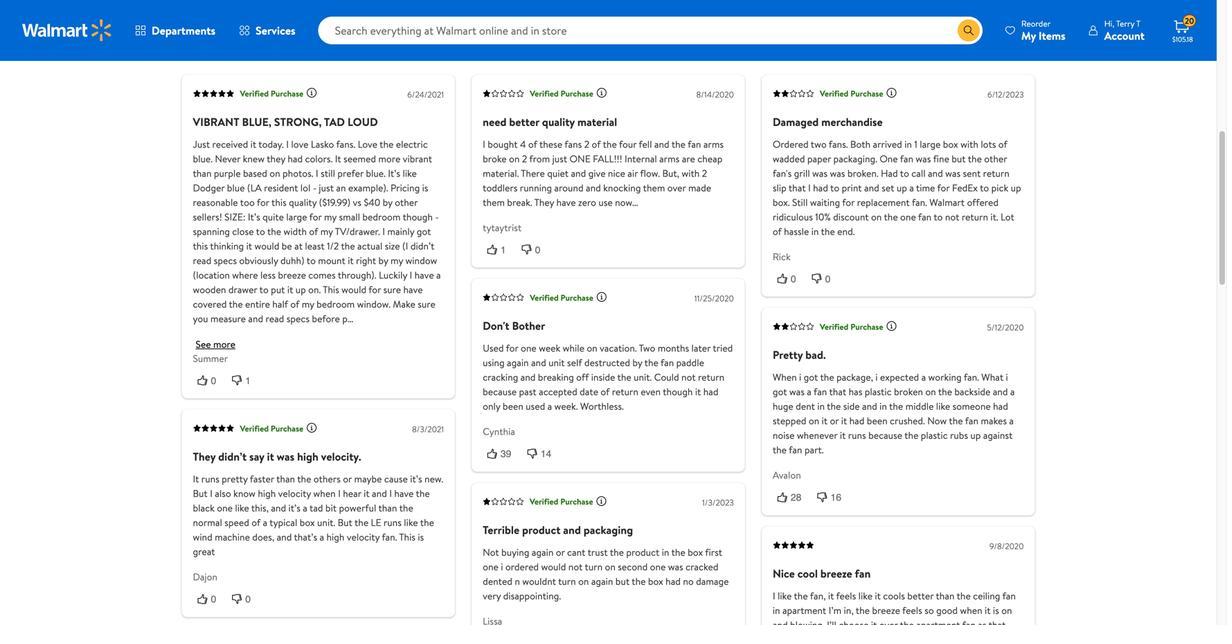 Task type: vqa. For each thing, say whether or not it's contained in the screenshot.
the breeze inside the I like the fan, it feels like it cools better than the ceiling fan in apartment I'm in, the breeze feels so good when it is on and blowing. I'll choose it over the apartment fan as th
yes



Task type: describe. For each thing, give the bounding box(es) containing it.
say
[[249, 449, 264, 465]]

in,
[[844, 604, 854, 618]]

0 horizontal spatial them
[[483, 196, 505, 209]]

a left tad
[[303, 502, 307, 515]]

has
[[849, 385, 863, 399]]

been inside used for one week while on vacation.  two months later tried using again and unit self destructed by the fan paddle cracking and breaking off inside the unit. could not return because past accepted date of return even though it had only been used a week.  worthless.
[[503, 400, 524, 413]]

someone
[[953, 400, 991, 413]]

while
[[563, 342, 585, 355]]

like down know
[[235, 502, 249, 515]]

up right pick
[[1011, 181, 1021, 195]]

than inside i like the fan, it feels like it cools better than the ceiling fan in apartment i'm in, the breeze feels so good when it is on and blowing. i'll choose it over the apartment fan as th
[[936, 590, 955, 603]]

huge
[[773, 400, 794, 413]]

a inside ordered two fans.  both arrived in 1 large box with lots of wadded paper packaging.  one fan was fine but the other fan's grill was was broken.  had to call and was sent return slip that i had to print and set up a time for fedex to pick up box.  still waiting for replacement fan.  walmart offered ridiculous 10% discount on the one fan to not return it.  lot of hassle in the end.
[[910, 181, 914, 195]]

to left "put"
[[260, 283, 269, 296]]

lasko
[[311, 137, 334, 151]]

is inside i like the fan, it feels like it cools better than the ceiling fan in apartment i'm in, the breeze feels so good when it is on and blowing. i'll choose it over the apartment fan as th
[[993, 604, 999, 618]]

28 button
[[773, 491, 813, 505]]

it up knew on the left of page
[[251, 137, 256, 151]]

see more button
[[196, 338, 236, 351]]

for up the walmart
[[938, 181, 950, 195]]

i inside not buying again or cant trust the product in the box first one i ordered would not turn on second one was cracked dented n wouldnt turn on again but the box had no damage very disappointing.
[[501, 560, 503, 574]]

it left cools
[[875, 590, 881, 603]]

2 vertical spatial runs
[[384, 516, 402, 530]]

1 vertical spatial got
[[804, 371, 818, 384]]

was down paper on the right top
[[813, 166, 828, 180]]

verified for blue,
[[240, 88, 269, 99]]

reorder my items
[[1022, 18, 1066, 43]]

put
[[271, 283, 285, 296]]

two
[[811, 137, 827, 151]]

0 horizontal spatial it's
[[248, 210, 260, 224]]

than right faster
[[276, 473, 295, 486]]

on up middle
[[926, 385, 936, 399]]

is inside it runs pretty faster than the others or maybe cause it's new. but i also know high velocity when i hear it and i have the black one like this, and it's a tad bit powerful than the normal speed of a typical box unit. but the le runs like the wind machine does, and that's a high velocity fan. this is great
[[418, 531, 424, 544]]

walmart image
[[22, 19, 112, 42]]

blowing.
[[790, 619, 825, 626]]

had inside ordered two fans.  both arrived in 1 large box with lots of wadded paper packaging.  one fan was fine but the other fan's grill was was broken.  had to call and was sent return slip that i had to print and set up a time for fedex to pick up box.  still waiting for replacement fan.  walmart offered ridiculous 10% discount on the one fan to not return it.  lot of hassle in the end.
[[813, 181, 828, 195]]

break.
[[507, 196, 532, 209]]

1 vertical spatial by
[[379, 254, 388, 267]]

knocking
[[603, 181, 641, 195]]

wadded
[[773, 152, 805, 165]]

disappointing.
[[503, 590, 561, 603]]

vibrant
[[403, 152, 432, 165]]

entire
[[245, 297, 270, 311]]

than up "le"
[[379, 502, 397, 515]]

fan right one
[[900, 152, 914, 165]]

and up cant
[[563, 523, 581, 538]]

and right the side
[[862, 400, 878, 413]]

on down cant
[[578, 575, 589, 589]]

was up call
[[916, 152, 931, 165]]

blue,
[[242, 114, 272, 129]]

1 vertical spatial again
[[532, 546, 554, 559]]

was right say
[[277, 449, 295, 465]]

it right choose
[[871, 619, 877, 626]]

in down 10%
[[812, 225, 819, 238]]

0 horizontal spatial turn
[[558, 575, 576, 589]]

quality inside just received it today. i love lasko fans. love the electric blue. never knew they had colors. it seemed more vibrant than purple based on photos. i still prefer blue. it's like dodger blue (la resident lol - just an example).  pricing is reasonable too for this quality ($19.99) vs $40  by other sellers!  size: it's quite large for my small bedroom though - spanning close to the width of my tv/drawer. i mainly got this thinking it would be at least 1/2 the actual size (i didn't read specs obviously duhh) to mount it right by my window (location where less breeze comes through). luckily i have a wooden drawer to put it up on. this would for sure have covered the entire half of my bedroom window.  make sure you measure and read specs before p...
[[289, 196, 317, 209]]

it left the right
[[348, 254, 354, 267]]

1 vertical spatial velocity
[[347, 531, 380, 544]]

0 vertical spatial feels
[[836, 590, 856, 603]]

large inside ordered two fans.  both arrived in 1 large box with lots of wadded paper packaging.  one fan was fine but the other fan's grill was was broken.  had to call and was sent return slip that i had to print and set up a time for fedex to pick up box.  still waiting for replacement fan.  walmart offered ridiculous 10% discount on the one fan to not return it.  lot of hassle in the end.
[[920, 137, 941, 151]]

to down least
[[307, 254, 316, 267]]

up right set
[[897, 181, 907, 195]]

verified purchase information image for merchandise
[[886, 87, 897, 99]]

slip
[[773, 181, 787, 195]]

2 horizontal spatial again
[[591, 575, 613, 589]]

one inside used for one week while on vacation.  two months later tried using again and unit self destructed by the fan paddle cracking and breaking off inside the unit. could not return because past accepted date of return even though it had only been used a week.  worthless.
[[521, 342, 537, 355]]

fans. inside just received it today. i love lasko fans. love the electric blue. never knew they had colors. it seemed more vibrant than purple based on photos. i still prefer blue. it's like dodger blue (la resident lol - just an example).  pricing is reasonable too for this quality ($19.99) vs $40  by other sellers!  size: it's quite large for my small bedroom though - spanning close to the width of my tv/drawer. i mainly got this thinking it would be at least 1/2 the actual size (i didn't read specs obviously duhh) to mount it right by my window (location where less breeze comes through). luckily i have a wooden drawer to put it up on. this would for sure have covered the entire half of my bedroom window.  make sure you measure and read specs before p...
[[336, 137, 356, 151]]

of right 4
[[528, 137, 537, 151]]

have inside it runs pretty faster than the others or maybe cause it's new. but i also know high velocity when i hear it and i have the black one like this, and it's a tad bit powerful than the normal speed of a typical box unit. but the le runs like the wind machine does, and that's a high velocity fan. this is great
[[394, 487, 414, 501]]

not
[[483, 546, 499, 559]]

four
[[619, 137, 637, 151]]

and inside i like the fan, it feels like it cools better than the ceiling fan in apartment i'm in, the breeze feels so good when it is on and blowing. i'll choose it over the apartment fan as th
[[773, 619, 788, 626]]

1 horizontal spatial sure
[[418, 297, 436, 311]]

and down maybe at the bottom of the page
[[372, 487, 387, 501]]

0 horizontal spatial bedroom
[[317, 297, 355, 311]]

less
[[260, 268, 276, 282]]

lots
[[981, 137, 996, 151]]

1 vertical spatial this
[[193, 239, 208, 253]]

had down the side
[[850, 414, 865, 428]]

because inside when i got the package, i expected a working fan. what i got was a fan that has plastic broken on the backside and a huge dent in the side and in the middle like someone had stepped on it or it had been crushed. now the fan makes a noise whenever it runs because the plastic rubs up against the fan part.
[[869, 429, 903, 442]]

very
[[483, 590, 501, 603]]

1 horizontal spatial them
[[643, 181, 665, 195]]

fan right ceiling
[[1003, 590, 1016, 603]]

1 vertical spatial 1 button
[[227, 374, 262, 388]]

a right makes
[[1010, 414, 1014, 428]]

return down paddle
[[698, 371, 725, 384]]

return up pick
[[983, 166, 1010, 180]]

fedex
[[952, 181, 978, 195]]

been inside when i got the package, i expected a working fan. what i got was a fan that has plastic broken on the backside and a huge dent in the side and in the middle like someone had stepped on it or it had been crushed. now the fan makes a noise whenever it runs because the plastic rubs up against the fan part.
[[867, 414, 888, 428]]

cracking
[[483, 371, 518, 384]]

0 button down end.
[[807, 272, 842, 286]]

1 horizontal spatial it's
[[410, 473, 422, 486]]

accepted
[[539, 385, 578, 399]]

fan down someone
[[965, 414, 979, 428]]

and down fine
[[928, 166, 943, 180]]

air
[[628, 166, 638, 180]]

i left love
[[286, 137, 289, 151]]

drawer
[[228, 283, 257, 296]]

past
[[519, 385, 537, 399]]

i right what
[[1006, 371, 1008, 384]]

0 vertical spatial turn
[[585, 560, 603, 574]]

verified for didn't
[[240, 423, 269, 435]]

1 horizontal spatial high
[[297, 449, 319, 465]]

in inside i like the fan, it feels like it cools better than the ceiling fan in apartment i'm in, the breeze feels so good when it is on and blowing. i'll choose it over the apartment fan as th
[[773, 604, 780, 618]]

1/2
[[327, 239, 339, 253]]

need better quality material
[[483, 114, 617, 129]]

one
[[570, 152, 591, 165]]

4
[[520, 137, 526, 151]]

on inside used for one week while on vacation.  two months later tried using again and unit self destructed by the fan paddle cracking and breaking off inside the unit. could not return because past accepted date of return even though it had only been used a week.  worthless.
[[587, 342, 598, 355]]

of up least
[[309, 225, 318, 238]]

and down one
[[571, 166, 586, 180]]

verified purchase information image for material
[[596, 87, 607, 99]]

1 vertical spatial plastic
[[921, 429, 948, 442]]

in inside not buying again or cant trust the product in the box first one i ordered would not turn on second one was cracked dented n wouldnt turn on again but the box had no damage very disappointing.
[[662, 546, 669, 559]]

for down ($19.99)
[[309, 210, 322, 224]]

like right "le"
[[404, 516, 418, 530]]

for right too at the top
[[257, 196, 269, 209]]

grill
[[794, 166, 810, 180]]

have down window
[[415, 268, 434, 282]]

other inside ordered two fans.  both arrived in 1 large box with lots of wadded paper packaging.  one fan was fine but the other fan's grill was was broken.  had to call and was sent return slip that i had to print and set up a time for fedex to pick up box.  still waiting for replacement fan.  walmart offered ridiculous 10% discount on the one fan to not return it.  lot of hassle in the end.
[[985, 152, 1007, 165]]

0 vertical spatial better
[[509, 114, 540, 129]]

hear
[[343, 487, 361, 501]]

i down window
[[410, 268, 412, 282]]

fan,
[[810, 590, 826, 603]]

purchase for didn't
[[271, 423, 304, 435]]

mount
[[318, 254, 346, 267]]

2 vertical spatial high
[[327, 531, 345, 544]]

with inside 'i bought 4 of these fans 2 of the four fell and the fan arms broke on 2 from just one fall!!! internal arms are cheap material. there quiet and give nice air flow. but, with 2 toddlers running around and knocking them over made them break. they have zero use now...'
[[682, 166, 700, 180]]

purchase for blue,
[[271, 88, 304, 99]]

it right the whenever
[[840, 429, 846, 442]]

one down the not
[[483, 560, 499, 574]]

i bought 4 of these fans 2 of the four fell and the fan arms broke on 2 from just one fall!!! internal arms are cheap material. there quiet and give nice air flow. but, with 2 toddlers running around and knocking them over made them break. they have zero use now...
[[483, 137, 724, 209]]

services
[[256, 23, 296, 38]]

strong,
[[274, 114, 322, 129]]

today.
[[259, 137, 284, 151]]

breeze inside i like the fan, it feels like it cools better than the ceiling fan in apartment i'm in, the breeze feels so good when it is on and blowing. i'll choose it over the apartment fan as th
[[872, 604, 900, 618]]

received
[[212, 137, 248, 151]]

search icon image
[[963, 25, 975, 36]]

on down trust
[[605, 560, 616, 574]]

like up choose
[[859, 590, 873, 603]]

could
[[654, 371, 679, 384]]

0 horizontal spatial 2
[[522, 152, 527, 165]]

1 horizontal spatial 2
[[584, 137, 590, 151]]

was inside not buying again or cant trust the product in the box first one i ordered would not turn on second one was cracked dented n wouldnt turn on again but the box had no damage very disappointing.
[[668, 560, 684, 574]]

it down close
[[246, 239, 252, 253]]

paddle
[[677, 356, 704, 370]]

fan. inside it runs pretty faster than the others or maybe cause it's new. but i also know high velocity when i hear it and i have the black one like this, and it's a tad bit powerful than the normal speed of a typical box unit. but the le runs like the wind machine does, and that's a high velocity fan. this is great
[[382, 531, 397, 544]]

paper
[[808, 152, 831, 165]]

one inside it runs pretty faster than the others or maybe cause it's new. but i also know high velocity when i hear it and i have the black one like this, and it's a tad bit powerful than the normal speed of a typical box unit. but the le runs like the wind machine does, and that's a high velocity fan. this is great
[[217, 502, 233, 515]]

box left no
[[648, 575, 663, 589]]

to right close
[[256, 225, 265, 238]]

though inside just received it today. i love lasko fans. love the electric blue. never knew they had colors. it seemed more vibrant than purple based on photos. i still prefer blue. it's like dodger blue (la resident lol - just an example).  pricing is reasonable too for this quality ($19.99) vs $40  by other sellers!  size: it's quite large for my small bedroom though - spanning close to the width of my tv/drawer. i mainly got this thinking it would be at least 1/2 the actual size (i didn't read specs obviously duhh) to mount it right by my window (location where less breeze comes through). luckily i have a wooden drawer to put it up on. this would for sure have covered the entire half of my bedroom window.  make sure you measure and read specs before p...
[[403, 210, 433, 224]]

and down give
[[586, 181, 601, 195]]

1 vertical spatial feels
[[903, 604, 923, 618]]

it up as
[[985, 604, 991, 618]]

verified purchase information image for bother
[[596, 292, 607, 303]]

nice
[[773, 566, 795, 582]]

0 button down machine
[[227, 592, 262, 607]]

luckily
[[379, 268, 407, 282]]

0 vertical spatial arms
[[704, 137, 724, 151]]

like down nice
[[778, 590, 792, 603]]

had inside just received it today. i love lasko fans. love the electric blue. never knew they had colors. it seemed more vibrant than purple based on photos. i still prefer blue. it's like dodger blue (la resident lol - just an example).  pricing is reasonable too for this quality ($19.99) vs $40  by other sellers!  size: it's quite large for my small bedroom though - spanning close to the width of my tv/drawer. i mainly got this thinking it would be at least 1/2 the actual size (i didn't read specs obviously duhh) to mount it right by my window (location where less breeze comes through). luckily i have a wooden drawer to put it up on. this would for sure have covered the entire half of my bedroom window.  make sure you measure and read specs before p...
[[288, 152, 303, 165]]

0 vertical spatial velocity
[[278, 487, 311, 501]]

bought
[[488, 137, 518, 151]]

it inside it runs pretty faster than the others or maybe cause it's new. but i also know high velocity when i hear it and i have the black one like this, and it's a tad bit powerful than the normal speed of a typical box unit. but the le runs like the wind machine does, and that's a high velocity fan. this is great
[[193, 473, 199, 486]]

example).
[[348, 181, 388, 195]]

with inside ordered two fans.  both arrived in 1 large box with lots of wadded paper packaging.  one fan was fine but the other fan's grill was was broken.  had to call and was sent return slip that i had to print and set up a time for fedex to pick up box.  still waiting for replacement fan.  walmart offered ridiculous 10% discount on the one fan to not return it.  lot of hassle in the end.
[[961, 137, 979, 151]]

because inside used for one week while on vacation.  two months later tried using again and unit self destructed by the fan paddle cracking and breaking off inside the unit. could not return because past accepted date of return even though it had only been used a week.  worthless.
[[483, 385, 517, 399]]

0 vertical spatial sure
[[383, 283, 401, 296]]

1 horizontal spatial it's
[[388, 166, 400, 180]]

though inside used for one week while on vacation.  two months later tried using again and unit self destructed by the fan paddle cracking and breaking off inside the unit. could not return because past accepted date of return even though it had only been used a week.  worthless.
[[663, 385, 693, 399]]

have up make
[[404, 283, 423, 296]]

had inside not buying again or cant trust the product in the box first one i ordered would not turn on second one was cracked dented n wouldnt turn on again but the box had no damage very disappointing.
[[666, 575, 681, 589]]

knew
[[243, 152, 265, 165]]

not inside ordered two fans.  both arrived in 1 large box with lots of wadded paper packaging.  one fan was fine but the other fan's grill was was broken.  had to call and was sent return slip that i had to print and set up a time for fedex to pick up box.  still waiting for replacement fan.  walmart offered ridiculous 10% discount on the one fan to not return it.  lot of hassle in the end.
[[945, 210, 960, 224]]

week
[[539, 342, 561, 355]]

1 horizontal spatial breeze
[[821, 566, 853, 582]]

of right half
[[291, 297, 299, 311]]

in right the side
[[880, 400, 887, 413]]

on inside ordered two fans.  both arrived in 1 large box with lots of wadded paper packaging.  one fan was fine but the other fan's grill was was broken.  had to call and was sent return slip that i had to print and set up a time for fedex to pick up box.  still waiting for replacement fan.  walmart offered ridiculous 10% discount on the one fan to not return it.  lot of hassle in the end.
[[871, 210, 882, 224]]

was down fine
[[946, 166, 961, 180]]

11/25/2020
[[695, 293, 734, 305]]

replacement
[[857, 196, 910, 209]]

i right the when
[[799, 371, 802, 384]]

i left also
[[210, 487, 213, 501]]

a up does,
[[263, 516, 267, 530]]

but inside not buying again or cant trust the product in the box first one i ordered would not turn on second one was cracked dented n wouldnt turn on again but the box had no damage very disappointing.
[[616, 575, 630, 589]]

to down the walmart
[[934, 210, 943, 224]]

call
[[912, 166, 926, 180]]

material.
[[483, 166, 519, 180]]

whenever
[[797, 429, 838, 442]]

wouldnt
[[522, 575, 556, 589]]

damage
[[696, 575, 729, 589]]

flow.
[[640, 166, 660, 180]]

purchase for bother
[[561, 292, 594, 304]]

my down ($19.99)
[[324, 210, 337, 224]]

a up dent
[[807, 385, 812, 399]]

later
[[692, 342, 711, 355]]

and right fell
[[655, 137, 670, 151]]

0 vertical spatial quality
[[542, 114, 575, 129]]

not inside not buying again or cant trust the product in the box first one i ordered would not turn on second one was cracked dented n wouldnt turn on again but the box had no damage very disappointing.
[[569, 560, 583, 574]]

and left set
[[864, 181, 880, 195]]

trust
[[588, 546, 608, 559]]

crushed.
[[890, 414, 925, 428]]

internal
[[625, 152, 657, 165]]

running
[[520, 181, 552, 195]]

of inside it runs pretty faster than the others or maybe cause it's new. but i also know high velocity when i hear it and i have the black one like this, and it's a tad bit powerful than the normal speed of a typical box unit. but the le runs like the wind machine does, and that's a high velocity fan. this is great
[[252, 516, 261, 530]]

pretty bad.
[[773, 348, 826, 363]]

than inside just received it today. i love lasko fans. love the electric blue. never knew they had colors. it seemed more vibrant than purple based on photos. i still prefer blue. it's like dodger blue (la resident lol - just an example).  pricing is reasonable too for this quality ($19.99) vs $40  by other sellers!  size: it's quite large for my small bedroom though - spanning close to the width of my tv/drawer. i mainly got this thinking it would be at least 1/2 the actual size (i didn't read specs obviously duhh) to mount it right by my window (location where less breeze comes through). luckily i have a wooden drawer to put it up on. this would for sure have covered the entire half of my bedroom window.  make sure you measure and read specs before p...
[[193, 166, 212, 180]]

2 vertical spatial 2
[[702, 166, 707, 180]]

blue
[[227, 181, 245, 195]]

0 horizontal spatial more
[[213, 338, 236, 351]]

offered
[[967, 196, 999, 209]]

expected
[[880, 371, 919, 384]]

verified purchase for product
[[530, 496, 594, 508]]

it right "put"
[[287, 283, 293, 296]]

1 horizontal spatial but
[[338, 516, 352, 530]]

had up makes
[[993, 400, 1009, 413]]

lot
[[1001, 210, 1015, 224]]

0 vertical spatial product
[[522, 523, 561, 538]]

i right package,
[[876, 371, 878, 384]]

or inside it runs pretty faster than the others or maybe cause it's new. but i also know high velocity when i hear it and i have the black one like this, and it's a tad bit powerful than the normal speed of a typical box unit. but the le runs like the wind machine does, and that's a high velocity fan. this is great
[[343, 473, 352, 486]]

0 horizontal spatial it's
[[289, 502, 301, 515]]

second
[[618, 560, 648, 574]]

1 vertical spatial runs
[[201, 473, 219, 486]]

purchase for better
[[561, 88, 594, 99]]

and down typical on the bottom left of the page
[[277, 531, 292, 544]]

0 vertical spatial specs
[[214, 254, 237, 267]]

fan inside 'i bought 4 of these fans 2 of the four fell and the fan arms broke on 2 from just one fall!!! internal arms are cheap material. there quiet and give nice air flow. but, with 2 toddlers running around and knocking them over made them break. they have zero use now...'
[[688, 137, 701, 151]]

1 horizontal spatial would
[[342, 283, 367, 296]]

had
[[881, 166, 898, 180]]

that inside ordered two fans.  both arrived in 1 large box with lots of wadded paper packaging.  one fan was fine but the other fan's grill was was broken.  had to call and was sent return slip that i had to print and set up a time for fedex to pick up box.  still waiting for replacement fan.  walmart offered ridiculous 10% discount on the one fan to not return it.  lot of hassle in the end.
[[789, 181, 806, 195]]

verified purchase information image for packaging
[[596, 496, 607, 507]]

return left even
[[612, 385, 639, 399]]

fan up dent
[[814, 385, 827, 399]]

i inside 'i bought 4 of these fans 2 of the four fell and the fan arms broke on 2 from just one fall!!! internal arms are cheap material. there quiet and give nice air flow. but, with 2 toddlers running around and knocking them over made them break. they have zero use now...'
[[483, 137, 486, 151]]

0 horizontal spatial arms
[[660, 152, 680, 165]]

to left print
[[831, 181, 840, 195]]

it right say
[[267, 449, 274, 465]]

fan down the walmart
[[918, 210, 932, 224]]

box up cracked
[[688, 546, 703, 559]]

my down on.
[[302, 297, 314, 311]]

0 button down the 'rick'
[[773, 272, 807, 286]]

fan. inside ordered two fans.  both arrived in 1 large box with lots of wadded paper packaging.  one fan was fine but the other fan's grill was was broken.  had to call and was sent return slip that i had to print and set up a time for fedex to pick up box.  still waiting for replacement fan.  walmart offered ridiculous 10% discount on the one fan to not return it.  lot of hassle in the end.
[[912, 196, 927, 209]]

1 vertical spatial high
[[258, 487, 276, 501]]

noise
[[773, 429, 795, 442]]

damaged merchandise
[[773, 114, 883, 129]]

to up the offered
[[980, 181, 989, 195]]

0 horizontal spatial blue.
[[193, 152, 213, 165]]

0 for 0 button under dajon
[[211, 594, 216, 605]]

1 horizontal spatial bedroom
[[363, 210, 401, 224]]

ridiculous
[[773, 210, 813, 224]]

1 for 1 button to the bottom
[[245, 375, 251, 386]]

better inside i like the fan, it feels like it cools better than the ceiling fan in apartment i'm in, the breeze feels so good when it is on and blowing. i'll choose it over the apartment fan as th
[[908, 590, 934, 603]]

had inside used for one week while on vacation.  two months later tried using again and unit self destructed by the fan paddle cracking and breaking off inside the unit. could not return because past accepted date of return even though it had only been used a week.  worthless.
[[704, 385, 719, 399]]

up inside just received it today. i love lasko fans. love the electric blue. never knew they had colors. it seemed more vibrant than purple based on photos. i still prefer blue. it's like dodger blue (la resident lol - just an example).  pricing is reasonable too for this quality ($19.99) vs $40  by other sellers!  size: it's quite large for my small bedroom though - spanning close to the width of my tv/drawer. i mainly got this thinking it would be at least 1/2 the actual size (i didn't read specs obviously duhh) to mount it right by my window (location where less breeze comes through). luckily i have a wooden drawer to put it up on. this would for sure have covered the entire half of my bedroom window.  make sure you measure and read specs before p...
[[296, 283, 306, 296]]

reviews
[[206, 27, 238, 41]]

unit. inside used for one week while on vacation.  two months later tried using again and unit self destructed by the fan paddle cracking and breaking off inside the unit. could not return because past accepted date of return even though it had only been used a week.  worthless.
[[634, 371, 652, 384]]

0 vertical spatial -
[[313, 181, 317, 195]]

that's
[[294, 531, 317, 544]]

8/14/2020
[[697, 89, 734, 100]]

size:
[[225, 210, 246, 224]]

0 horizontal spatial apartment
[[783, 604, 827, 618]]

my
[[1022, 28, 1036, 43]]

off
[[576, 371, 589, 384]]

covered
[[193, 297, 227, 311]]

1 horizontal spatial got
[[773, 385, 787, 399]]

when inside i like the fan, it feels like it cools better than the ceiling fan in apartment i'm in, the breeze feels so good when it is on and blowing. i'll choose it over the apartment fan as th
[[960, 604, 983, 618]]

0 vertical spatial by
[[383, 196, 393, 209]]

makes
[[981, 414, 1007, 428]]

1 horizontal spatial apartment
[[917, 619, 960, 626]]

pretty
[[773, 348, 803, 363]]

0 vertical spatial 1 button
[[483, 243, 517, 257]]

this inside it runs pretty faster than the others or maybe cause it's new. but i also know high velocity when i hear it and i have the black one like this, and it's a tad bit powerful than the normal speed of a typical box unit. but the le runs like the wind machine does, and that's a high velocity fan. this is great
[[399, 531, 416, 544]]

a up broken
[[922, 371, 926, 384]]

and down what
[[993, 385, 1008, 399]]

for up discount
[[842, 196, 855, 209]]

against
[[983, 429, 1013, 442]]

0 for 0 button below summer
[[211, 375, 216, 386]]

over inside i like the fan, it feels like it cools better than the ceiling fan in apartment i'm in, the breeze feels so good when it is on and blowing. i'll choose it over the apartment fan as th
[[880, 619, 898, 626]]

t
[[1137, 18, 1141, 29]]

package,
[[837, 371, 873, 384]]

and up typical on the bottom left of the page
[[271, 502, 286, 515]]

what
[[982, 371, 1004, 384]]



Task type: locate. For each thing, give the bounding box(es) containing it.
had down paddle
[[704, 385, 719, 399]]

box inside ordered two fans.  both arrived in 1 large box with lots of wadded paper packaging.  one fan was fine but the other fan's grill was was broken.  had to call and was sent return slip that i had to print and set up a time for fedex to pick up box.  still waiting for replacement fan.  walmart offered ridiculous 10% discount on the one fan to not return it.  lot of hassle in the end.
[[943, 137, 959, 151]]

though down could
[[663, 385, 693, 399]]

1 vertical spatial sure
[[418, 297, 436, 311]]

0 vertical spatial apartment
[[783, 604, 827, 618]]

terrible product and packaging
[[483, 523, 633, 538]]

you
[[193, 312, 208, 325]]

0 horizontal spatial 1
[[245, 375, 251, 386]]

verified purchase information image for it
[[306, 423, 317, 434]]

as
[[978, 619, 987, 626]]

0 horizontal spatial by:
[[273, 27, 286, 41]]

breeze inside just received it today. i love lasko fans. love the electric blue. never knew they had colors. it seemed more vibrant than purple based on photos. i still prefer blue. it's like dodger blue (la resident lol - just an example).  pricing is reasonable too for this quality ($19.99) vs $40  by other sellers!  size: it's quite large for my small bedroom though - spanning close to the width of my tv/drawer. i mainly got this thinking it would be at least 1/2 the actual size (i didn't read specs obviously duhh) to mount it right by my window (location where less breeze comes through). luckily i have a wooden drawer to put it up on. this would for sure have covered the entire half of my bedroom window.  make sure you measure and read specs before p...
[[278, 268, 306, 282]]

blue. up example).
[[366, 166, 386, 180]]

ordered two fans.  both arrived in 1 large box with lots of wadded paper packaging.  one fan was fine but the other fan's grill was was broken.  had to call and was sent return slip that i had to print and set up a time for fedex to pick up box.  still waiting for replacement fan.  walmart offered ridiculous 10% discount on the one fan to not return it.  lot of hassle in the end.
[[773, 137, 1021, 238]]

read
[[193, 254, 211, 267], [266, 312, 284, 325]]

1 for top 1 button
[[501, 244, 506, 255]]

16 button
[[813, 491, 853, 505]]

and inside just received it today. i love lasko fans. love the electric blue. never knew they had colors. it seemed more vibrant than purple based on photos. i still prefer blue. it's like dodger blue (la resident lol - just an example).  pricing is reasonable too for this quality ($19.99) vs $40  by other sellers!  size: it's quite large for my small bedroom though - spanning close to the width of my tv/drawer. i mainly got this thinking it would be at least 1/2 the actual size (i didn't read specs obviously duhh) to mount it right by my window (location where less breeze comes through). luckily i have a wooden drawer to put it up on. this would for sure have covered the entire half of my bedroom window.  make sure you measure and read specs before p...
[[248, 312, 263, 325]]

by right $40
[[383, 196, 393, 209]]

not buying again or cant trust the product in the box first one i ordered would not turn on second one was cracked dented n wouldnt turn on again but the box had no damage very disappointing.
[[483, 546, 729, 603]]

0 horizontal spatial this
[[193, 239, 208, 253]]

ceiling
[[973, 590, 1001, 603]]

great
[[193, 545, 215, 559]]

0 horizontal spatial got
[[417, 225, 431, 238]]

an
[[336, 181, 346, 195]]

at
[[294, 239, 303, 253]]

quite
[[263, 210, 284, 224]]

verified up damaged merchandise
[[820, 88, 849, 99]]

that inside when i got the package, i expected a working fan. what i got was a fan that has plastic broken on the backside and a huge dent in the side and in the middle like someone had stepped on it or it had been crushed. now the fan makes a noise whenever it runs because the plastic rubs up against the fan part.
[[829, 385, 847, 399]]

1 horizontal spatial other
[[985, 152, 1007, 165]]

unit. down bit
[[317, 516, 335, 530]]

fine
[[933, 152, 950, 165]]

i inside ordered two fans.  both arrived in 1 large box with lots of wadded paper packaging.  one fan was fine but the other fan's grill was was broken.  had to call and was sent return slip that i had to print and set up a time for fedex to pick up box.  still waiting for replacement fan.  walmart offered ridiculous 10% discount on the one fan to not return it.  lot of hassle in the end.
[[808, 181, 811, 195]]

dajon
[[193, 571, 217, 584]]

1 horizontal spatial not
[[682, 371, 696, 384]]

was up no
[[668, 560, 684, 574]]

12172 reviews
[[182, 27, 238, 41]]

though up mainly
[[403, 210, 433, 224]]

0 horizontal spatial but
[[616, 575, 630, 589]]

is inside just received it today. i love lasko fans. love the electric blue. never knew they had colors. it seemed more vibrant than purple based on photos. i still prefer blue. it's like dodger blue (la resident lol - just an example).  pricing is reasonable too for this quality ($19.99) vs $40  by other sellers!  size: it's quite large for my small bedroom though - spanning close to the width of my tv/drawer. i mainly got this thinking it would be at least 1/2 the actual size (i didn't read specs obviously duhh) to mount it right by my window (location where less breeze comes through). luckily i have a wooden drawer to put it up on. this would for sure have covered the entire half of my bedroom window.  make sure you measure and read specs before p...
[[422, 181, 428, 195]]

verified
[[240, 88, 269, 99], [530, 88, 559, 99], [820, 88, 849, 99], [530, 292, 559, 304], [820, 321, 849, 333], [240, 423, 269, 435], [530, 496, 559, 508]]

1 inside ordered two fans.  both arrived in 1 large box with lots of wadded paper packaging.  one fan was fine but the other fan's grill was was broken.  had to call and was sent return slip that i had to print and set up a time for fedex to pick up box.  still waiting for replacement fan.  walmart offered ridiculous 10% discount on the one fan to not return it.  lot of hassle in the end.
[[915, 137, 918, 151]]

0 vertical spatial 1
[[915, 137, 918, 151]]

that
[[789, 181, 806, 195], [829, 385, 847, 399]]

is
[[422, 181, 428, 195], [418, 531, 424, 544], [993, 604, 999, 618]]

product up buying
[[522, 523, 561, 538]]

verified up the need better quality material
[[530, 88, 559, 99]]

before
[[312, 312, 340, 325]]

0 horizontal spatial fan.
[[382, 531, 397, 544]]

didn't
[[411, 239, 435, 253], [218, 449, 247, 465]]

1 by: from the left
[[273, 27, 286, 41]]

box inside it runs pretty faster than the others or maybe cause it's new. but i also know high velocity when i hear it and i have the black one like this, and it's a tad bit powerful than the normal speed of a typical box unit. but the le runs like the wind machine does, and that's a high velocity fan. this is great
[[300, 516, 315, 530]]

up inside when i got the package, i expected a working fan. what i got was a fan that has plastic broken on the backside and a huge dent in the side and in the middle like someone had stepped on it or it had been crushed. now the fan makes a noise whenever it runs because the plastic rubs up against the fan part.
[[971, 429, 981, 442]]

1 horizontal spatial product
[[626, 546, 660, 559]]

over down cools
[[880, 619, 898, 626]]

from
[[529, 152, 550, 165]]

comes
[[308, 268, 336, 282]]

1 horizontal spatial fans.
[[829, 137, 848, 151]]

0 horizontal spatial been
[[503, 400, 524, 413]]

pretty
[[222, 473, 248, 486]]

it inside used for one week while on vacation.  two months later tried using again and unit self destructed by the fan paddle cracking and breaking off inside the unit. could not return because past accepted date of return even though it had only been used a week.  worthless.
[[695, 385, 701, 399]]

again inside used for one week while on vacation.  two months later tried using again and unit self destructed by the fan paddle cracking and breaking off inside the unit. could not return because past accepted date of return even though it had only been used a week.  worthless.
[[507, 356, 529, 370]]

verified for merchandise
[[820, 88, 849, 99]]

than up dodger
[[193, 166, 212, 180]]

1 vertical spatial blue.
[[366, 166, 386, 180]]

they inside 'i bought 4 of these fans 2 of the four fell and the fan arms broke on 2 from just one fall!!! internal arms are cheap material. there quiet and give nice air flow. but, with 2 toddlers running around and knocking them over made them break. they have zero use now...'
[[534, 196, 554, 209]]

it's
[[410, 473, 422, 486], [289, 502, 301, 515]]

maybe
[[354, 473, 382, 486]]

better up 4
[[509, 114, 540, 129]]

good
[[937, 604, 958, 618]]

1 horizontal spatial unit.
[[634, 371, 652, 384]]

1 horizontal spatial didn't
[[411, 239, 435, 253]]

worthless.
[[580, 400, 624, 413]]

not down cant
[[569, 560, 583, 574]]

0 horizontal spatial high
[[258, 487, 276, 501]]

vacation.
[[600, 342, 637, 355]]

0 for 0 button underneath end.
[[825, 273, 831, 285]]

and left blowing.
[[773, 619, 788, 626]]

runs inside when i got the package, i expected a working fan. what i got was a fan that has plastic broken on the backside and a huge dent in the side and in the middle like someone had stepped on it or it had been crushed. now the fan makes a noise whenever it runs because the plastic rubs up against the fan part.
[[848, 429, 866, 442]]

window.
[[357, 297, 391, 311]]

also
[[215, 487, 231, 501]]

verified purchase for merchandise
[[820, 88, 884, 99]]

that left has
[[829, 385, 847, 399]]

it down the side
[[841, 414, 847, 428]]

used
[[526, 400, 545, 413]]

read up (location
[[193, 254, 211, 267]]

would inside not buying again or cant trust the product in the box first one i ordered would not turn on second one was cracked dented n wouldnt turn on again but the box had no damage very disappointing.
[[541, 560, 566, 574]]

1 vertical spatial specs
[[287, 312, 310, 325]]

runs up also
[[201, 473, 219, 486]]

product inside not buying again or cant trust the product in the box first one i ordered would not turn on second one was cracked dented n wouldnt turn on again but the box had no damage very disappointing.
[[626, 546, 660, 559]]

runs down the side
[[848, 429, 866, 442]]

of right lots
[[999, 137, 1008, 151]]

1 vertical spatial with
[[682, 166, 700, 180]]

just inside 'i bought 4 of these fans 2 of the four fell and the fan arms broke on 2 from just one fall!!! internal arms are cheap material. there quiet and give nice air flow. but, with 2 toddlers running around and knocking them over made them break. they have zero use now...'
[[552, 152, 567, 165]]

cool
[[798, 566, 818, 582]]

specs down half
[[287, 312, 310, 325]]

0 vertical spatial they
[[534, 196, 554, 209]]

$105.18
[[1173, 35, 1193, 44]]

unit. inside it runs pretty faster than the others or maybe cause it's new. but i also know high velocity when i hear it and i have the black one like this, and it's a tad bit powerful than the normal speed of a typical box unit. but the le runs like the wind machine does, and that's a high velocity fan. this is great
[[317, 516, 335, 530]]

2 horizontal spatial or
[[830, 414, 839, 428]]

6/12/2023
[[988, 89, 1024, 100]]

1 vertical spatial over
[[880, 619, 898, 626]]

verified for bad.
[[820, 321, 849, 333]]

breaking
[[538, 371, 574, 384]]

again up cracking
[[507, 356, 529, 370]]

blue.
[[193, 152, 213, 165], [366, 166, 386, 180]]

1 horizontal spatial it
[[335, 152, 341, 165]]

verified purchase information image for bad.
[[886, 321, 897, 332]]

used
[[483, 342, 504, 355]]

a inside just received it today. i love lasko fans. love the electric blue. never knew they had colors. it seemed more vibrant than purple based on photos. i still prefer blue. it's like dodger blue (la resident lol - just an example).  pricing is reasonable too for this quality ($19.99) vs $40  by other sellers!  size: it's quite large for my small bedroom though - spanning close to the width of my tv/drawer. i mainly got this thinking it would be at least 1/2 the actual size (i didn't read specs obviously duhh) to mount it right by my window (location where less breeze comes through). luckily i have a wooden drawer to put it up on. this would for sure have covered the entire half of my bedroom window.  make sure you measure and read specs before p...
[[436, 268, 441, 282]]

velocity down "le"
[[347, 531, 380, 544]]

with down are
[[682, 166, 700, 180]]

verified purchase information image up the they didn't say it was high velocity.
[[306, 423, 317, 434]]

0 horizontal spatial over
[[668, 181, 686, 195]]

on inside i like the fan, it feels like it cools better than the ceiling fan in apartment i'm in, the breeze feels so good when it is on and blowing. i'll choose it over the apartment fan as th
[[1002, 604, 1012, 618]]

verified purchase for bother
[[530, 292, 594, 304]]

2 horizontal spatial fan.
[[964, 371, 979, 384]]

1 vertical spatial -
[[435, 210, 439, 224]]

1 vertical spatial verified purchase information image
[[306, 423, 317, 434]]

0 horizontal spatial product
[[522, 523, 561, 538]]

0 vertical spatial been
[[503, 400, 524, 413]]

i like the fan, it feels like it cools better than the ceiling fan in apartment i'm in, the breeze feels so good when it is on and blowing. i'll choose it over the apartment fan as th
[[773, 590, 1021, 626]]

0 horizontal spatial but
[[193, 487, 208, 501]]

it inside it runs pretty faster than the others or maybe cause it's new. but i also know high velocity when i hear it and i have the black one like this, and it's a tad bit powerful than the normal speed of a typical box unit. but the le runs like the wind machine does, and that's a high velocity fan. this is great
[[364, 487, 370, 501]]

1 vertical spatial large
[[286, 210, 307, 224]]

they didn't say it was high velocity.
[[193, 449, 361, 465]]

0 vertical spatial read
[[193, 254, 211, 267]]

0 horizontal spatial would
[[255, 239, 279, 253]]

not down paddle
[[682, 371, 696, 384]]

purchase up vibrant blue, strong, tad loud
[[271, 88, 304, 99]]

on inside 'i bought 4 of these fans 2 of the four fell and the fan arms broke on 2 from just one fall!!! internal arms are cheap material. there quiet and give nice air flow. but, with 2 toddlers running around and knocking them over made them break. they have zero use now...'
[[509, 152, 520, 165]]

0 vertical spatial breeze
[[278, 268, 306, 282]]

vibrant blue, strong, tad loud
[[193, 114, 378, 129]]

one inside ordered two fans.  both arrived in 1 large box with lots of wadded paper packaging.  one fan was fine but the other fan's grill was was broken.  had to call and was sent return slip that i had to print and set up a time for fedex to pick up box.  still waiting for replacement fan.  walmart offered ridiculous 10% discount on the one fan to not return it.  lot of hassle in the end.
[[901, 210, 916, 224]]

1 horizontal spatial specs
[[287, 312, 310, 325]]

0 horizontal spatial not
[[569, 560, 583, 574]]

i up dented
[[501, 560, 503, 574]]

verified purchase for blue,
[[240, 88, 304, 99]]

1 horizontal spatial this
[[399, 531, 416, 544]]

it up black
[[193, 473, 199, 486]]

0 for 0 button below the tytaytrist
[[535, 244, 541, 255]]

purple
[[214, 166, 241, 180]]

tytaytrist
[[483, 221, 522, 234]]

other inside just received it today. i love lasko fans. love the electric blue. never knew they had colors. it seemed more vibrant than purple based on photos. i still prefer blue. it's like dodger blue (la resident lol - just an example).  pricing is reasonable too for this quality ($19.99) vs $40  by other sellers!  size: it's quite large for my small bedroom though - spanning close to the width of my tv/drawer. i mainly got this thinking it would be at least 1/2 the actual size (i didn't read specs obviously duhh) to mount it right by my window (location where less breeze comes through). luckily i have a wooden drawer to put it up on. this would for sure have covered the entire half of my bedroom window.  make sure you measure and read specs before p...
[[395, 196, 418, 209]]

not down the walmart
[[945, 210, 960, 224]]

packaging
[[584, 523, 633, 538]]

0 vertical spatial more
[[378, 152, 401, 165]]

my
[[324, 210, 337, 224], [321, 225, 333, 238], [391, 254, 403, 267], [302, 297, 314, 311]]

verified for bother
[[530, 292, 559, 304]]

or inside not buying again or cant trust the product in the box first one i ordered would not turn on second one was cracked dented n wouldnt turn on again but the box had no damage very disappointing.
[[556, 546, 565, 559]]

Walmart Site-Wide search field
[[318, 17, 983, 44]]

large up width
[[286, 210, 307, 224]]

was inside when i got the package, i expected a working fan. what i got was a fan that has plastic broken on the backside and a huge dent in the side and in the middle like someone had stepped on it or it had been crushed. now the fan makes a noise whenever it runs because the plastic rubs up against the fan part.
[[790, 385, 805, 399]]

lol
[[300, 181, 311, 195]]

verified purchase for bad.
[[820, 321, 884, 333]]

high up others
[[297, 449, 319, 465]]

1 horizontal spatial turn
[[585, 560, 603, 574]]

0 vertical spatial would
[[255, 239, 279, 253]]

verified purchase up merchandise
[[820, 88, 884, 99]]

for up window.
[[369, 283, 381, 296]]

0 vertical spatial large
[[920, 137, 941, 151]]

or inside when i got the package, i expected a working fan. what i got was a fan that has plastic broken on the backside and a huge dent in the side and in the middle like someone had stepped on it or it had been crushed. now the fan makes a noise whenever it runs because the plastic rubs up against the fan part.
[[830, 414, 839, 428]]

2 fans. from the left
[[829, 137, 848, 151]]

fan left as
[[963, 619, 976, 626]]

0 horizontal spatial that
[[789, 181, 806, 195]]

0 vertical spatial this
[[272, 196, 287, 209]]

this down spanning at left top
[[193, 239, 208, 253]]

2 vertical spatial got
[[773, 385, 787, 399]]

black
[[193, 502, 215, 515]]

0 vertical spatial blue.
[[193, 152, 213, 165]]

but inside ordered two fans.  both arrived in 1 large box with lots of wadded paper packaging.  one fan was fine but the other fan's grill was was broken.  had to call and was sent return slip that i had to print and set up a time for fedex to pick up box.  still waiting for replacement fan.  walmart offered ridiculous 10% discount on the one fan to not return it.  lot of hassle in the end.
[[952, 152, 966, 165]]

1 horizontal spatial by:
[[362, 27, 375, 41]]

1 horizontal spatial 1
[[501, 244, 506, 255]]

bad.
[[806, 348, 826, 363]]

fan. down cause
[[382, 531, 397, 544]]

verified for product
[[530, 496, 559, 508]]

i down grill
[[808, 181, 811, 195]]

($19.99)
[[319, 196, 351, 209]]

0 horizontal spatial large
[[286, 210, 307, 224]]

2 horizontal spatial 1
[[915, 137, 918, 151]]

0 vertical spatial when
[[313, 487, 336, 501]]

1 vertical spatial quality
[[289, 196, 317, 209]]

by down the size
[[379, 254, 388, 267]]

actual
[[357, 239, 383, 253]]

was up print
[[830, 166, 845, 180]]

fan up i like the fan, it feels like it cools better than the ceiling fan in apartment i'm in, the breeze feels so good when it is on and blowing. i'll choose it over the apartment fan as th
[[855, 566, 871, 582]]

powerful
[[339, 502, 376, 515]]

when inside it runs pretty faster than the others or maybe cause it's new. but i also know high velocity when i hear it and i have the black one like this, and it's a tad bit powerful than the normal speed of a typical box unit. but the le runs like the wind machine does, and that's a high velocity fan. this is great
[[313, 487, 336, 501]]

1 vertical spatial didn't
[[218, 449, 247, 465]]

of down inside
[[601, 385, 610, 399]]

velocity up tad
[[278, 487, 311, 501]]

arms
[[704, 137, 724, 151], [660, 152, 680, 165]]

0 vertical spatial with
[[961, 137, 979, 151]]

to left call
[[900, 166, 909, 180]]

one left week
[[521, 342, 537, 355]]

dent
[[796, 400, 815, 413]]

Search search field
[[318, 17, 983, 44]]

large inside just received it today. i love lasko fans. love the electric blue. never knew they had colors. it seemed more vibrant than purple based on photos. i still prefer blue. it's like dodger blue (la resident lol - just an example).  pricing is reasonable too for this quality ($19.99) vs $40  by other sellers!  size: it's quite large for my small bedroom though - spanning close to the width of my tv/drawer. i mainly got this thinking it would be at least 1/2 the actual size (i didn't read specs obviously duhh) to mount it right by my window (location where less breeze comes through). luckily i have a wooden drawer to put it up on. this would for sure have covered the entire half of my bedroom window.  make sure you measure and read specs before p...
[[286, 210, 307, 224]]

1 vertical spatial arms
[[660, 152, 680, 165]]

it up the whenever
[[822, 414, 828, 428]]

just received it today. i love lasko fans. love the electric blue. never knew they had colors. it seemed more vibrant than purple based on photos. i still prefer blue. it's like dodger blue (la resident lol - just an example).  pricing is reasonable too for this quality ($19.99) vs $40  by other sellers!  size: it's quite large for my small bedroom though - spanning close to the width of my tv/drawer. i mainly got this thinking it would be at least 1/2 the actual size (i didn't read specs obviously duhh) to mount it right by my window (location where less breeze comes through). luckily i have a wooden drawer to put it up on. this would for sure have covered the entire half of my bedroom window.  make sure you measure and read specs before p...
[[193, 137, 441, 325]]

14
[[541, 449, 552, 460]]

toddlers
[[483, 181, 518, 195]]

2 horizontal spatial runs
[[848, 429, 866, 442]]

0 horizontal spatial breeze
[[278, 268, 306, 282]]

$40
[[364, 196, 380, 209]]

by: for sort by:
[[362, 27, 375, 41]]

have inside 'i bought 4 of these fans 2 of the four fell and the fan arms broke on 2 from just one fall!!! internal arms are cheap material. there quiet and give nice air flow. but, with 2 toddlers running around and knocking them over made them break. they have zero use now...'
[[557, 196, 576, 209]]

to
[[900, 166, 909, 180], [831, 181, 840, 195], [980, 181, 989, 195], [934, 210, 943, 224], [256, 225, 265, 238], [307, 254, 316, 267], [260, 283, 269, 296]]

just inside just received it today. i love lasko fans. love the electric blue. never knew they had colors. it seemed more vibrant than purple based on photos. i still prefer blue. it's like dodger blue (la resident lol - just an example).  pricing is reasonable too for this quality ($19.99) vs $40  by other sellers!  size: it's quite large for my small bedroom though - spanning close to the width of my tv/drawer. i mainly got this thinking it would be at least 1/2 the actual size (i didn't read specs obviously duhh) to mount it right by my window (location where less breeze comes through). luckily i have a wooden drawer to put it up on. this would for sure have covered the entire half of my bedroom window.  make sure you measure and read specs before p...
[[319, 181, 334, 195]]

1 horizontal spatial over
[[880, 619, 898, 626]]

1 vertical spatial apartment
[[917, 619, 960, 626]]

purchase for merchandise
[[851, 88, 884, 99]]

fan. inside when i got the package, i expected a working fan. what i got was a fan that has plastic broken on the backside and a huge dent in the side and in the middle like someone had stepped on it or it had been crushed. now the fan makes a noise whenever it runs because the plastic rubs up against the fan part.
[[964, 371, 979, 384]]

2 horizontal spatial got
[[804, 371, 818, 384]]

28
[[791, 492, 802, 503]]

verified purchase information image
[[596, 87, 607, 99], [306, 423, 317, 434], [596, 496, 607, 507]]

1 horizontal spatial been
[[867, 414, 888, 428]]

2 horizontal spatial 2
[[702, 166, 707, 180]]

of inside used for one week while on vacation.  two months later tried using again and unit self destructed by the fan paddle cracking and breaking off inside the unit. could not return because past accepted date of return even though it had only been used a week.  worthless.
[[601, 385, 610, 399]]

broken.
[[848, 166, 879, 180]]

0 button down summer
[[193, 374, 227, 388]]

1/3/2023
[[702, 497, 734, 509]]

1 horizontal spatial again
[[532, 546, 554, 559]]

0 button down dajon
[[193, 592, 227, 607]]

1 vertical spatial read
[[266, 312, 284, 325]]

it right hear
[[364, 487, 370, 501]]

by: for filter by:
[[273, 27, 286, 41]]

had
[[288, 152, 303, 165], [813, 181, 828, 195], [704, 385, 719, 399], [993, 400, 1009, 413], [850, 414, 865, 428], [666, 575, 681, 589]]

0 vertical spatial plastic
[[865, 385, 892, 399]]

purchase up material on the top of page
[[561, 88, 594, 99]]

by:
[[273, 27, 286, 41], [362, 27, 375, 41]]

a inside used for one week while on vacation.  two months later tried using again and unit self destructed by the fan paddle cracking and breaking off inside the unit. could not return because past accepted date of return even though it had only been used a week.  worthless.
[[548, 400, 552, 413]]

by: right the 'filter'
[[273, 27, 286, 41]]

my up luckily
[[391, 254, 403, 267]]

breeze down cools
[[872, 604, 900, 618]]

0 vertical spatial that
[[789, 181, 806, 195]]

on inside just received it today. i love lasko fans. love the electric blue. never knew they had colors. it seemed more vibrant than purple based on photos. i still prefer blue. it's like dodger blue (la resident lol - just an example).  pricing is reasonable too for this quality ($19.99) vs $40  by other sellers!  size: it's quite large for my small bedroom though - spanning close to the width of my tv/drawer. i mainly got this thinking it would be at least 1/2 the actual size (i didn't read specs obviously duhh) to mount it right by my window (location where less breeze comes through). luckily i have a wooden drawer to put it up on. this would for sure have covered the entire half of my bedroom window.  make sure you measure and read specs before p...
[[270, 166, 280, 180]]

verified for better
[[530, 88, 559, 99]]

n
[[515, 575, 520, 589]]

it down paddle
[[695, 385, 701, 399]]

purchase for product
[[561, 496, 594, 508]]

2 vertical spatial breeze
[[872, 604, 900, 618]]

0 vertical spatial verified purchase information image
[[596, 87, 607, 99]]

i'm
[[829, 604, 842, 618]]

tad
[[324, 114, 345, 129]]

thinking
[[210, 239, 244, 253]]

verified purchase for didn't
[[240, 423, 304, 435]]

1
[[915, 137, 918, 151], [501, 244, 506, 255], [245, 375, 251, 386]]

1 horizontal spatial read
[[266, 312, 284, 325]]

been down past
[[503, 400, 524, 413]]

and down entire
[[248, 312, 263, 325]]

it right fan,
[[828, 590, 834, 603]]

box.
[[773, 196, 790, 209]]

1 horizontal spatial better
[[908, 590, 934, 603]]

only
[[483, 400, 501, 413]]

2 by: from the left
[[362, 27, 375, 41]]

1 vertical spatial product
[[626, 546, 660, 559]]

0 vertical spatial 2
[[584, 137, 590, 151]]

1 vertical spatial other
[[395, 196, 418, 209]]

got inside just received it today. i love lasko fans. love the electric blue. never knew they had colors. it seemed more vibrant than purple based on photos. i still prefer blue. it's like dodger blue (la resident lol - just an example).  pricing is reasonable too for this quality ($19.99) vs $40  by other sellers!  size: it's quite large for my small bedroom though - spanning close to the width of my tv/drawer. i mainly got this thinking it would be at least 1/2 the actual size (i didn't read specs obviously duhh) to mount it right by my window (location where less breeze comes through). luckily i have a wooden drawer to put it up on. this would for sure have covered the entire half of my bedroom window.  make sure you measure and read specs before p...
[[417, 225, 431, 238]]

verified purchase information image for blue,
[[306, 87, 317, 99]]

a right that's
[[320, 531, 324, 544]]

a right backside on the right of the page
[[1011, 385, 1015, 399]]

used for one week while on vacation.  two months later tried using again and unit self destructed by the fan paddle cracking and breaking off inside the unit. could not return because past accepted date of return even though it had only been used a week.  worthless.
[[483, 342, 733, 413]]

where
[[232, 268, 258, 282]]

got right mainly
[[417, 225, 431, 238]]

end.
[[838, 225, 855, 238]]

like up pricing
[[403, 166, 417, 180]]

a right used
[[548, 400, 552, 413]]

0 horizontal spatial this
[[323, 283, 339, 296]]

for inside used for one week while on vacation.  two months later tried using again and unit self destructed by the fan paddle cracking and breaking off inside the unit. could not return because past accepted date of return even though it had only been used a week.  worthless.
[[506, 342, 519, 355]]

purchase up the they didn't say it was high velocity.
[[271, 423, 304, 435]]

0 horizontal spatial they
[[193, 449, 216, 465]]

more down electric
[[378, 152, 401, 165]]

more inside just received it today. i love lasko fans. love the electric blue. never knew they had colors. it seemed more vibrant than purple based on photos. i still prefer blue. it's like dodger blue (la resident lol - just an example).  pricing is reasonable too for this quality ($19.99) vs $40  by other sellers!  size: it's quite large for my small bedroom though - spanning close to the width of my tv/drawer. i mainly got this thinking it would be at least 1/2 the actual size (i didn't read specs obviously duhh) to mount it right by my window (location where less breeze comes through). luckily i have a wooden drawer to put it up on. this would for sure have covered the entire half of my bedroom window.  make sure you measure and read specs before p...
[[378, 152, 401, 165]]

i left 'still'
[[316, 166, 318, 180]]

specs down thinking
[[214, 254, 237, 267]]

it's left new.
[[410, 473, 422, 486]]

not inside used for one week while on vacation.  two months later tried using again and unit self destructed by the fan paddle cracking and breaking off inside the unit. could not return because past accepted date of return even though it had only been used a week.  worthless.
[[682, 371, 696, 384]]

i inside i like the fan, it feels like it cools better than the ceiling fan in apartment i'm in, the breeze feels so good when it is on and blowing. i'll choose it over the apartment fan as th
[[773, 590, 776, 603]]

fell
[[639, 137, 652, 151]]

0 for 0 button underneath machine
[[245, 594, 251, 605]]

1 fans. from the left
[[336, 137, 356, 151]]

2 up the made
[[702, 166, 707, 180]]

over inside 'i bought 4 of these fans 2 of the four fell and the fan arms broke on 2 from just one fall!!! internal arms are cheap material. there quiet and give nice air flow. but, with 2 toddlers running around and knocking them over made them break. they have zero use now...'
[[668, 181, 686, 195]]

turn right wouldnt
[[558, 575, 576, 589]]

one right second
[[650, 560, 666, 574]]

one down replacement
[[901, 210, 916, 224]]

purchase for bad.
[[851, 321, 884, 333]]

for
[[938, 181, 950, 195], [257, 196, 269, 209], [842, 196, 855, 209], [309, 210, 322, 224], [369, 283, 381, 296], [506, 342, 519, 355]]

2 vertical spatial or
[[556, 546, 565, 559]]

nice
[[608, 166, 625, 180]]

by down 'two' in the bottom of the page
[[633, 356, 643, 370]]

1 vertical spatial 1
[[501, 244, 506, 255]]

fan inside used for one week while on vacation.  two months later tried using again and unit self destructed by the fan paddle cracking and breaking off inside the unit. could not return because past accepted date of return even though it had only been used a week.  worthless.
[[661, 356, 674, 370]]

in right dent
[[818, 400, 825, 413]]

0 for 0 button under the 'rick'
[[791, 273, 796, 285]]

1 horizontal spatial runs
[[384, 516, 402, 530]]

fan
[[688, 137, 701, 151], [900, 152, 914, 165], [918, 210, 932, 224], [661, 356, 674, 370], [814, 385, 827, 399], [965, 414, 979, 428], [789, 443, 802, 457], [855, 566, 871, 582], [1003, 590, 1016, 603], [963, 619, 976, 626]]

tv/drawer.
[[335, 225, 380, 238]]

by inside used for one week while on vacation.  two months later tried using again and unit self destructed by the fan paddle cracking and breaking off inside the unit. could not return because past accepted date of return even though it had only been used a week.  worthless.
[[633, 356, 643, 370]]

0 vertical spatial just
[[552, 152, 567, 165]]

1 right arrived
[[915, 137, 918, 151]]

week.
[[555, 400, 578, 413]]

like inside just received it today. i love lasko fans. love the electric blue. never knew they had colors. it seemed more vibrant than purple based on photos. i still prefer blue. it's like dodger blue (la resident lol - just an example).  pricing is reasonable too for this quality ($19.99) vs $40  by other sellers!  size: it's quite large for my small bedroom though - spanning close to the width of my tv/drawer. i mainly got this thinking it would be at least 1/2 the actual size (i didn't read specs obviously duhh) to mount it right by my window (location where less breeze comes through). luckily i have a wooden drawer to put it up on. this would for sure have covered the entire half of my bedroom window.  make sure you measure and read specs before p...
[[403, 166, 417, 180]]

more up summer
[[213, 338, 236, 351]]

didn't inside just received it today. i love lasko fans. love the electric blue. never knew they had colors. it seemed more vibrant than purple based on photos. i still prefer blue. it's like dodger blue (la resident lol - just an example).  pricing is reasonable too for this quality ($19.99) vs $40  by other sellers!  size: it's quite large for my small bedroom though - spanning close to the width of my tv/drawer. i mainly got this thinking it would be at least 1/2 the actual size (i didn't read specs obviously duhh) to mount it right by my window (location where less breeze comes through). luckily i have a wooden drawer to put it up on. this would for sure have covered the entire half of my bedroom window.  make sure you measure and read specs before p...
[[411, 239, 435, 253]]

on up the whenever
[[809, 414, 820, 428]]

fans. inside ordered two fans.  both arrived in 1 large box with lots of wadded paper packaging.  one fan was fine but the other fan's grill was was broken.  had to call and was sent return slip that i had to print and set up a time for fedex to pick up box.  still waiting for replacement fan.  walmart offered ridiculous 10% discount on the one fan to not return it.  lot of hassle in the end.
[[829, 137, 848, 151]]

verified purchase information image
[[306, 87, 317, 99], [886, 87, 897, 99], [596, 292, 607, 303], [886, 321, 897, 332]]

fan. down "time"
[[912, 196, 927, 209]]

in right arrived
[[905, 137, 912, 151]]

this inside just received it today. i love lasko fans. love the electric blue. never knew they had colors. it seemed more vibrant than purple based on photos. i still prefer blue. it's like dodger blue (la resident lol - just an example).  pricing is reasonable too for this quality ($19.99) vs $40  by other sellers!  size: it's quite large for my small bedroom though - spanning close to the width of my tv/drawer. i mainly got this thinking it would be at least 1/2 the actual size (i didn't read specs obviously duhh) to mount it right by my window (location where less breeze comes through). luckily i have a wooden drawer to put it up on. this would for sure have covered the entire half of my bedroom window.  make sure you measure and read specs before p...
[[323, 283, 339, 296]]

6/24/2021
[[407, 89, 444, 100]]

1 vertical spatial though
[[663, 385, 693, 399]]

5/12/2020
[[987, 322, 1024, 334]]

0 horizontal spatial quality
[[289, 196, 317, 209]]

it inside just received it today. i love lasko fans. love the electric blue. never knew they had colors. it seemed more vibrant than purple based on photos. i still prefer blue. it's like dodger blue (la resident lol - just an example).  pricing is reasonable too for this quality ($19.99) vs $40  by other sellers!  size: it's quite large for my small bedroom though - spanning close to the width of my tv/drawer. i mainly got this thinking it would be at least 1/2 the actual size (i didn't read specs obviously duhh) to mount it right by my window (location where less breeze comes through). luckily i have a wooden drawer to put it up on. this would for sure have covered the entire half of my bedroom window.  make sure you measure and read specs before p...
[[335, 152, 341, 165]]

1 horizontal spatial quality
[[542, 114, 575, 129]]

0 horizontal spatial feels
[[836, 590, 856, 603]]

was
[[916, 152, 931, 165], [813, 166, 828, 180], [830, 166, 845, 180], [946, 166, 961, 180], [790, 385, 805, 399], [277, 449, 295, 465], [668, 560, 684, 574]]

of up fall!!!
[[592, 137, 601, 151]]

0 vertical spatial over
[[668, 181, 686, 195]]

part.
[[805, 443, 824, 457]]

0 vertical spatial though
[[403, 210, 433, 224]]

breeze right cool
[[821, 566, 853, 582]]

and up past
[[521, 371, 536, 384]]

1 horizontal spatial that
[[829, 385, 847, 399]]

verified purchase for better
[[530, 88, 594, 99]]

and left unit
[[531, 356, 546, 370]]

one
[[880, 152, 898, 165]]

i down cause
[[389, 487, 392, 501]]

specs
[[214, 254, 237, 267], [287, 312, 310, 325]]

0
[[535, 244, 541, 255], [791, 273, 796, 285], [825, 273, 831, 285], [211, 375, 216, 386], [211, 594, 216, 605], [245, 594, 251, 605]]

like inside when i got the package, i expected a working fan. what i got was a fan that has plastic broken on the backside and a huge dent in the side and in the middle like someone had stepped on it or it had been crushed. now the fan makes a noise whenever it runs because the plastic rubs up against the fan part.
[[936, 400, 951, 413]]

fan up could
[[661, 356, 674, 370]]

1 down measure
[[245, 375, 251, 386]]

got
[[417, 225, 431, 238], [804, 371, 818, 384], [773, 385, 787, 399]]

still
[[792, 196, 808, 209]]

date
[[580, 385, 599, 399]]

them down toddlers
[[483, 196, 505, 209]]

machine
[[215, 531, 250, 544]]

0 vertical spatial didn't
[[411, 239, 435, 253]]



